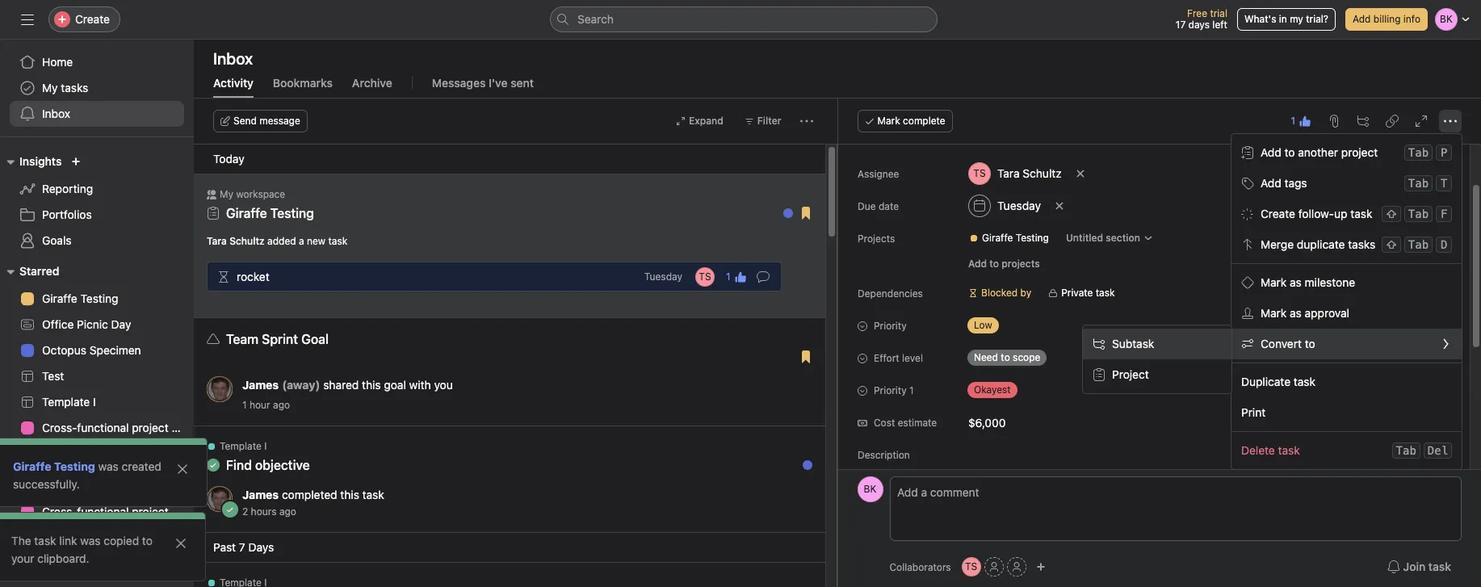 Task type: vqa. For each thing, say whether or not it's contained in the screenshot.
the left
yes



Task type: describe. For each thing, give the bounding box(es) containing it.
to for add to projects
[[990, 258, 999, 270]]

starred element
[[0, 257, 194, 444]]

bookmarks
[[273, 76, 333, 90]]

estimate
[[898, 417, 937, 429]]

cross-functional project plan for first cross-functional project plan link
[[42, 421, 194, 435]]

remove from bookmarks image
[[769, 193, 782, 206]]

tuesday button
[[645, 271, 683, 283]]

mark for mark as approval
[[1261, 306, 1287, 320]]

portfolios link
[[10, 202, 184, 228]]

1 vertical spatial template i
[[220, 440, 267, 452]]

t
[[1441, 177, 1448, 190]]

2
[[242, 506, 248, 518]]

days
[[1189, 19, 1210, 31]]

inbox inside global element
[[42, 107, 70, 120]]

add for add to another project
[[1261, 145, 1282, 159]]

print
[[1242, 406, 1266, 419]]

insights element
[[0, 147, 194, 257]]

2 ja button from the top
[[207, 486, 233, 512]]

bk button
[[858, 477, 883, 503]]

james completed this task 2 hours ago
[[242, 488, 384, 518]]

full screen image
[[1416, 115, 1428, 128]]

to for convert to
[[1305, 337, 1316, 351]]

okayest
[[974, 384, 1011, 396]]

template i link inside projects element
[[10, 473, 184, 499]]

template i inside projects element
[[42, 479, 96, 493]]

project for first cross-functional project plan link
[[132, 421, 169, 435]]

find objective
[[226, 458, 310, 473]]

description
[[858, 449, 910, 461]]

testing inside starred element
[[80, 292, 118, 305]]

remove assignee image
[[1076, 169, 1085, 179]]

untitled
[[1066, 232, 1103, 244]]

1 vertical spatial tasks
[[1349, 238, 1376, 251]]

add to projects button
[[961, 253, 1047, 276]]

to for need to scope
[[1001, 351, 1010, 364]]

team
[[226, 332, 259, 347]]

1 template i link from the top
[[10, 389, 184, 415]]

hour
[[250, 399, 270, 411]]

archive notifications image
[[795, 445, 808, 458]]

projects element
[[0, 444, 194, 587]]

test link
[[10, 364, 184, 389]]

1 left 0 comments image
[[726, 270, 731, 282]]

message
[[260, 115, 300, 127]]

more actions for this task image
[[1445, 115, 1458, 128]]

bk
[[864, 483, 877, 495]]

messages
[[432, 76, 486, 90]]

my for my workspace
[[220, 188, 234, 200]]

mark complete
[[878, 115, 946, 127]]

plan for first cross-functional project plan link
[[172, 421, 194, 435]]

copy task link image
[[1386, 115, 1399, 128]]

create for create
[[75, 12, 110, 26]]

octopus specimen for functional
[[42, 531, 141, 545]]

reporting link
[[10, 176, 184, 202]]

new image
[[71, 157, 81, 166]]

octopus for cross-
[[42, 531, 86, 545]]

0 vertical spatial project
[[1342, 145, 1378, 159]]

past
[[213, 541, 236, 554]]

goals
[[42, 233, 72, 247]]

task inside button
[[1429, 560, 1452, 574]]

need
[[974, 351, 998, 364]]

filter button
[[738, 110, 789, 133]]

1 cross-functional project plan link from the top
[[10, 415, 194, 441]]

rocket
[[237, 269, 270, 283]]

mark as milestone
[[1261, 276, 1356, 289]]

giraffe testing inside rocket dialog
[[982, 232, 1049, 244]]

project
[[1113, 368, 1150, 381]]

giraffe testing link up the "picnic"
[[10, 286, 184, 312]]

completed
[[282, 488, 337, 502]]

giraffe up successfully.
[[13, 460, 51, 473]]

task right private on the right
[[1096, 287, 1115, 299]]

archive notification image
[[795, 337, 808, 350]]

free trial 17 days left
[[1176, 7, 1228, 31]]

tab for delete task
[[1396, 444, 1417, 457]]

more actions image
[[800, 115, 813, 128]]

section
[[1106, 232, 1140, 244]]

send message button
[[213, 110, 308, 133]]

create button
[[48, 6, 120, 32]]

added
[[267, 235, 296, 247]]

what's in my trial?
[[1245, 13, 1329, 25]]

7 days
[[239, 541, 274, 554]]

today
[[213, 152, 245, 166]]

filter
[[758, 115, 782, 127]]

expand
[[689, 115, 724, 127]]

untitled section button
[[1059, 227, 1161, 250]]

projects
[[1002, 258, 1040, 270]]

giraffe testing up successfully.
[[13, 460, 95, 473]]

tara schultz
[[997, 166, 1062, 180]]

main content containing tara schultz
[[858, 70, 1468, 587]]

delete
[[1242, 444, 1275, 457]]

functional for 2nd cross-functional project plan link from the top
[[77, 505, 129, 519]]

sprint goal
[[262, 332, 329, 347]]

projects button
[[0, 449, 63, 469]]

task right the up
[[1351, 207, 1373, 221]]

team sprint goal
[[226, 332, 329, 347]]

giraffe inside starred element
[[42, 292, 77, 305]]

activity link
[[213, 76, 254, 98]]

what's
[[1245, 13, 1277, 25]]

giraffe testing inside starred element
[[42, 292, 118, 305]]

new
[[307, 235, 326, 247]]

i inside starred element
[[93, 395, 96, 409]]

1 vertical spatial ts button
[[962, 557, 981, 577]]

my workspace
[[220, 188, 285, 200]]

hide sidebar image
[[21, 13, 34, 26]]

priority for priority
[[874, 320, 907, 332]]

subtask menu item
[[1083, 329, 1232, 360]]

cross- for first cross-functional project plan link
[[42, 421, 77, 435]]

with
[[409, 378, 431, 392]]

1 vertical spatial template
[[220, 440, 262, 452]]

subtask
[[1113, 337, 1155, 351]]

octopus specimen for picnic
[[42, 343, 141, 357]]

due
[[858, 200, 876, 212]]

activity
[[213, 76, 254, 90]]

add for add billing info
[[1353, 13, 1371, 25]]

blocked by
[[981, 287, 1032, 299]]

james for team
[[242, 378, 279, 392]]

tasks inside global element
[[61, 81, 88, 95]]

billing
[[1374, 13, 1401, 25]]

tara for tara schultz
[[997, 166, 1020, 180]]

left
[[1213, 19, 1228, 31]]

search button
[[550, 6, 938, 32]]

effort
[[874, 352, 899, 364]]

past 7 days
[[213, 541, 274, 554]]

add or remove collaborators image
[[1036, 562, 1046, 572]]

giraffe testing down workspace
[[226, 206, 314, 221]]

due date
[[858, 200, 899, 212]]

expand button
[[669, 110, 731, 133]]

was created successfully.
[[13, 460, 161, 491]]

up
[[1335, 207, 1348, 221]]

2 cross-functional project plan link from the top
[[10, 499, 194, 525]]

delete task
[[1242, 444, 1300, 457]]

workspace
[[236, 188, 285, 200]]

tuesday inside dropdown button
[[997, 199, 1041, 212]]

⇧ for merge duplicate tasks
[[1387, 238, 1398, 251]]

ago inside james completed this task 2 hours ago
[[279, 506, 296, 518]]

1 ja from the top
[[214, 383, 225, 395]]

follow-
[[1299, 207, 1335, 221]]

convert to menu item
[[1232, 329, 1462, 360]]

office
[[42, 318, 74, 331]]

bookmarks link
[[273, 76, 333, 98]]

need to scope button
[[961, 347, 1070, 369]]

task right delete
[[1279, 444, 1300, 457]]

assignee
[[858, 168, 899, 180]]

date
[[879, 200, 899, 212]]

cross- for 2nd cross-functional project plan link from the top
[[42, 505, 77, 519]]

giraffe inside main content
[[982, 232, 1013, 244]]

functional for first cross-functional project plan link
[[77, 421, 129, 435]]

schultz for tara schultz
[[1023, 166, 1062, 180]]

starred
[[19, 264, 59, 278]]

collaborators
[[890, 561, 951, 573]]

duplicate
[[1242, 375, 1291, 389]]

reporting
[[42, 182, 93, 196]]

1 ja button from the top
[[207, 377, 233, 402]]

1 inside james (away) shared this goal with you 1 hour ago
[[242, 399, 247, 411]]

level
[[902, 352, 923, 364]]

attachments: add a file to this task, rocket image
[[1328, 115, 1341, 128]]

template inside starred element
[[42, 395, 90, 409]]

james for template
[[242, 488, 279, 502]]

create follow-up task
[[1261, 207, 1373, 221]]

octopus for office
[[42, 343, 86, 357]]

free
[[1188, 7, 1208, 19]]

giraffe testing link inside main content
[[963, 230, 1056, 246]]

to for add to another project
[[1285, 145, 1295, 159]]



Task type: locate. For each thing, give the bounding box(es) containing it.
1 vertical spatial template i link
[[10, 473, 184, 499]]

0 horizontal spatial inbox
[[42, 107, 70, 120]]

octopus specimen link for functional
[[10, 525, 184, 551]]

0 comments image
[[757, 270, 770, 283]]

my left workspace
[[220, 188, 234, 200]]

convert
[[1261, 337, 1302, 351]]

add inside rocket dialog
[[968, 258, 987, 270]]

1 button left attachments: add a file to this task, rocket image
[[1287, 110, 1317, 133]]

tab left "t"
[[1409, 177, 1429, 190]]

0 vertical spatial projects
[[858, 233, 895, 245]]

template i down test
[[42, 395, 96, 409]]

octopus specimen inside projects element
[[42, 531, 141, 545]]

0 vertical spatial octopus specimen link
[[10, 338, 184, 364]]

create up home link
[[75, 12, 110, 26]]

0 vertical spatial octopus specimen
[[42, 343, 141, 357]]

0 vertical spatial mark
[[878, 115, 901, 127]]

f
[[1441, 208, 1448, 221]]

octopus inside projects element
[[42, 531, 86, 545]]

task inside james completed this task 2 hours ago
[[363, 488, 384, 502]]

james link up 'hour'
[[242, 378, 279, 392]]

inbox down my tasks
[[42, 107, 70, 120]]

2 vertical spatial project
[[132, 505, 169, 519]]

1 vertical spatial project
[[132, 421, 169, 435]]

specimen inside projects element
[[90, 531, 141, 545]]

schultz inside dropdown button
[[1023, 166, 1062, 180]]

2 ⇧ from the top
[[1387, 238, 1398, 251]]

dependencies image
[[217, 270, 230, 283]]

0 horizontal spatial ts
[[699, 270, 711, 282]]

giraffe down my workspace
[[226, 206, 267, 221]]

0 vertical spatial tuesday
[[997, 199, 1041, 212]]

projects inside dropdown button
[[19, 452, 63, 465]]

ago right hours
[[279, 506, 296, 518]]

invite button
[[15, 552, 85, 581]]

tab left del
[[1396, 444, 1417, 457]]

task right "completed"
[[363, 488, 384, 502]]

1 vertical spatial my
[[220, 188, 234, 200]]

as for milestone
[[1290, 276, 1302, 289]]

0 vertical spatial ts
[[699, 270, 711, 282]]

james
[[242, 378, 279, 392], [242, 488, 279, 502]]

priority
[[874, 320, 907, 332], [874, 385, 907, 397]]

my inside global element
[[42, 81, 58, 95]]

template
[[42, 395, 90, 409], [220, 440, 262, 452], [42, 479, 90, 493]]

mark up convert
[[1261, 306, 1287, 320]]

cross-functional project plan up close icon
[[42, 505, 194, 519]]

0 vertical spatial i
[[93, 395, 96, 409]]

template i inside starred element
[[42, 395, 96, 409]]

giraffe up office
[[42, 292, 77, 305]]

octopus specimen link down the "picnic"
[[10, 338, 184, 364]]

home
[[42, 55, 73, 69]]

tara
[[997, 166, 1020, 180], [207, 235, 227, 247]]

tab for add to another project
[[1409, 146, 1429, 159]]

0 vertical spatial ja button
[[207, 377, 233, 402]]

1 horizontal spatial 1 button
[[1287, 110, 1317, 133]]

octopus specimen link up invite
[[10, 525, 184, 551]]

1 vertical spatial tuesday
[[645, 271, 683, 283]]

1 horizontal spatial projects
[[858, 233, 895, 245]]

0 vertical spatial functional
[[77, 421, 129, 435]]

cross-functional project plan link down was created successfully.
[[10, 499, 194, 525]]

2 vertical spatial template i
[[42, 479, 96, 493]]

trial
[[1211, 7, 1228, 19]]

i inside projects element
[[93, 479, 96, 493]]

create up merge
[[1261, 207, 1296, 221]]

1 vertical spatial ago
[[279, 506, 296, 518]]

1 vertical spatial schultz
[[230, 235, 265, 247]]

2 octopus from the top
[[42, 531, 86, 545]]

0 vertical spatial create
[[75, 12, 110, 26]]

cross- inside projects element
[[42, 505, 77, 519]]

task
[[1351, 207, 1373, 221], [328, 235, 348, 247], [1096, 287, 1115, 299], [1294, 375, 1316, 389], [1279, 444, 1300, 457], [363, 488, 384, 502], [1429, 560, 1452, 574]]

1 cross-functional project plan from the top
[[42, 421, 194, 435]]

1 horizontal spatial my
[[220, 188, 234, 200]]

cross-functional project plan inside starred element
[[42, 421, 194, 435]]

to inside button
[[990, 258, 999, 270]]

1 functional from the top
[[77, 421, 129, 435]]

need to scope
[[974, 351, 1041, 364]]

giraffe testing up office picnic day
[[42, 292, 118, 305]]

2 priority from the top
[[874, 385, 907, 397]]

2 vertical spatial i
[[93, 479, 96, 493]]

close image
[[176, 463, 189, 476]]

giraffe up add to projects
[[982, 232, 1013, 244]]

what's in my trial? button
[[1238, 8, 1336, 31]]

0 vertical spatial this
[[362, 378, 381, 392]]

⇧ for create follow-up task
[[1387, 207, 1398, 221]]

this right "completed"
[[340, 488, 359, 502]]

tasks
[[61, 81, 88, 95], [1349, 238, 1376, 251]]

octopus
[[42, 343, 86, 357], [42, 531, 86, 545]]

project for 2nd cross-functional project plan link from the top
[[132, 505, 169, 519]]

1 vertical spatial specimen
[[90, 531, 141, 545]]

1 down level
[[909, 385, 914, 397]]

hours
[[251, 506, 277, 518]]

approval
[[1305, 306, 1350, 320]]

trial?
[[1307, 13, 1329, 25]]

james up 'hour'
[[242, 378, 279, 392]]

project inside projects element
[[132, 505, 169, 519]]

add billing info
[[1353, 13, 1421, 25]]

insights
[[19, 154, 62, 168]]

to right convert
[[1305, 337, 1316, 351]]

specimen down "day"
[[90, 343, 141, 357]]

i've
[[489, 76, 508, 90]]

ja button left 'hour'
[[207, 377, 233, 402]]

created
[[122, 460, 161, 473]]

2 as from the top
[[1290, 306, 1302, 320]]

i up the find objective
[[264, 440, 267, 452]]

Cost estimate text field
[[961, 408, 1155, 437]]

0 horizontal spatial projects
[[19, 452, 63, 465]]

tuesday button
[[961, 191, 1048, 221]]

this inside james completed this task 2 hours ago
[[340, 488, 359, 502]]

ago inside james (away) shared this goal with you 1 hour ago
[[273, 399, 290, 411]]

shared
[[323, 378, 359, 392]]

projects down due date
[[858, 233, 895, 245]]

0 vertical spatial ago
[[273, 399, 290, 411]]

to
[[1285, 145, 1295, 159], [990, 258, 999, 270], [1305, 337, 1316, 351], [1001, 351, 1010, 364]]

james up hours
[[242, 488, 279, 502]]

james link
[[242, 378, 279, 392], [242, 488, 279, 502]]

1 vertical spatial as
[[1290, 306, 1302, 320]]

template i link
[[10, 389, 184, 415], [10, 473, 184, 499]]

2 functional from the top
[[77, 505, 129, 519]]

d
[[1441, 238, 1448, 251]]

cross-
[[42, 421, 77, 435], [42, 505, 77, 519]]

add up blocked
[[968, 258, 987, 270]]

specimen for functional
[[90, 531, 141, 545]]

project
[[1342, 145, 1378, 159], [132, 421, 169, 435], [132, 505, 169, 519]]

1 vertical spatial ts
[[965, 561, 978, 573]]

to left another
[[1285, 145, 1295, 159]]

goals link
[[10, 228, 184, 254]]

2 james link from the top
[[242, 488, 279, 502]]

0 vertical spatial james link
[[242, 378, 279, 392]]

specimen inside starred element
[[90, 343, 141, 357]]

low button
[[961, 314, 1058, 337]]

ts button right collaborators
[[962, 557, 981, 577]]

0 vertical spatial ja
[[214, 383, 225, 395]]

cost
[[874, 417, 895, 429]]

1 vertical spatial ja button
[[207, 486, 233, 512]]

2 octopus specimen from the top
[[42, 531, 141, 545]]

testing inside rocket dialog
[[1016, 232, 1049, 244]]

2 plan from the top
[[172, 505, 194, 519]]

cross-functional project plan link up was
[[10, 415, 194, 441]]

search
[[578, 12, 614, 26]]

1 vertical spatial octopus specimen link
[[10, 525, 184, 551]]

specimen for picnic
[[90, 343, 141, 357]]

1 cross- from the top
[[42, 421, 77, 435]]

to left projects
[[990, 258, 999, 270]]

⇧ left d
[[1387, 238, 1398, 251]]

rocket dialog
[[838, 70, 1482, 587]]

create
[[75, 12, 110, 26], [1261, 207, 1296, 221]]

tasks right duplicate
[[1349, 238, 1376, 251]]

1 vertical spatial functional
[[77, 505, 129, 519]]

2 james from the top
[[242, 488, 279, 502]]

1 horizontal spatial tara
[[997, 166, 1020, 180]]

1 horizontal spatial tuesday
[[997, 199, 1041, 212]]

0 vertical spatial cross-
[[42, 421, 77, 435]]

1 octopus specimen from the top
[[42, 343, 141, 357]]

template inside projects element
[[42, 479, 90, 493]]

project inside starred element
[[132, 421, 169, 435]]

0 horizontal spatial this
[[340, 488, 359, 502]]

mark for mark complete
[[878, 115, 901, 127]]

priority for priority 1
[[874, 385, 907, 397]]

template i down projects dropdown button
[[42, 479, 96, 493]]

1 horizontal spatial ts
[[965, 561, 978, 573]]

1 horizontal spatial ts button
[[962, 557, 981, 577]]

1 vertical spatial tara
[[207, 235, 227, 247]]

1 horizontal spatial create
[[1261, 207, 1296, 221]]

0 horizontal spatial ts button
[[696, 267, 715, 286]]

0 vertical spatial tara
[[997, 166, 1020, 180]]

to right need
[[1001, 351, 1010, 364]]

plan down close image
[[172, 505, 194, 519]]

main content
[[858, 70, 1468, 587]]

1 vertical spatial cross-functional project plan link
[[10, 499, 194, 525]]

scope
[[1013, 351, 1041, 364]]

0 vertical spatial ⇧
[[1387, 207, 1398, 221]]

1 vertical spatial i
[[264, 440, 267, 452]]

untitled section
[[1066, 232, 1140, 244]]

task right duplicate
[[1294, 375, 1316, 389]]

archive
[[352, 76, 392, 90]]

2 vertical spatial template
[[42, 479, 90, 493]]

to inside menu item
[[1305, 337, 1316, 351]]

2 cross-functional project plan from the top
[[42, 505, 194, 519]]

1 ⇧ from the top
[[1387, 207, 1398, 221]]

add to another project
[[1261, 145, 1378, 159]]

task right new
[[328, 235, 348, 247]]

private
[[1061, 287, 1093, 299]]

0 vertical spatial as
[[1290, 276, 1302, 289]]

plan for 2nd cross-functional project plan link from the top
[[172, 505, 194, 519]]

2 vertical spatial mark
[[1261, 306, 1287, 320]]

⇧ right the up
[[1387, 207, 1398, 221]]

0 horizontal spatial tasks
[[61, 81, 88, 95]]

1 vertical spatial projects
[[19, 452, 63, 465]]

octopus specimen inside starred element
[[42, 343, 141, 357]]

ja button left 2
[[207, 486, 233, 512]]

0 horizontal spatial tuesday
[[645, 271, 683, 283]]

1 vertical spatial octopus
[[42, 531, 86, 545]]

functional inside projects element
[[77, 505, 129, 519]]

0 vertical spatial specimen
[[90, 343, 141, 357]]

1 vertical spatial priority
[[874, 385, 907, 397]]

0 horizontal spatial tara
[[207, 235, 227, 247]]

template down test
[[42, 395, 90, 409]]

projects
[[858, 233, 895, 245], [19, 452, 63, 465]]

ago
[[273, 399, 290, 411], [279, 506, 296, 518]]

0 vertical spatial james
[[242, 378, 279, 392]]

octopus specimen down the "picnic"
[[42, 343, 141, 357]]

0 vertical spatial template i link
[[10, 389, 184, 415]]

0 vertical spatial my
[[42, 81, 58, 95]]

project up close icon
[[132, 505, 169, 519]]

2 cross- from the top
[[42, 505, 77, 519]]

octopus specimen up invite
[[42, 531, 141, 545]]

schultz up clear due date image
[[1023, 166, 1062, 180]]

mark for mark as milestone
[[1261, 276, 1287, 289]]

plan inside starred element
[[172, 421, 194, 435]]

1 vertical spatial inbox
[[42, 107, 70, 120]]

giraffe testing link up successfully.
[[13, 460, 95, 473]]

1 vertical spatial this
[[340, 488, 359, 502]]

create inside popup button
[[75, 12, 110, 26]]

tab left p
[[1409, 146, 1429, 159]]

template up the find objective
[[220, 440, 262, 452]]

testing up successfully.
[[54, 460, 95, 473]]

cross-functional project plan up was
[[42, 421, 194, 435]]

1 vertical spatial ja
[[214, 493, 225, 505]]

schultz for tara schultz added a new task
[[230, 235, 265, 247]]

giraffe testing up projects
[[982, 232, 1049, 244]]

this left "goal"
[[362, 378, 381, 392]]

global element
[[0, 40, 194, 137]]

tara up tuesday dropdown button at right
[[997, 166, 1020, 180]]

1 inside main content
[[909, 385, 914, 397]]

clear due date image
[[1055, 201, 1064, 211]]

1 vertical spatial james
[[242, 488, 279, 502]]

add to projects
[[968, 258, 1040, 270]]

invite
[[45, 559, 74, 573]]

1 vertical spatial plan
[[172, 505, 194, 519]]

inbox up activity
[[213, 49, 253, 68]]

1 horizontal spatial inbox
[[213, 49, 253, 68]]

0 vertical spatial tasks
[[61, 81, 88, 95]]

plan up close image
[[172, 421, 194, 435]]

ts right collaborators
[[965, 561, 978, 573]]

1 specimen from the top
[[90, 343, 141, 357]]

0 vertical spatial plan
[[172, 421, 194, 435]]

send
[[233, 115, 257, 127]]

james inside james (away) shared this goal with you 1 hour ago
[[242, 378, 279, 392]]

schultz left added
[[230, 235, 265, 247]]

send message
[[233, 115, 300, 127]]

1 button left 0 comments image
[[721, 265, 752, 288]]

testing up projects
[[1016, 232, 1049, 244]]

add subtask image
[[1357, 115, 1370, 128]]

create for create follow-up task
[[1261, 207, 1296, 221]]

this inside james (away) shared this goal with you 1 hour ago
[[362, 378, 381, 392]]

1 horizontal spatial this
[[362, 378, 381, 392]]

0 vertical spatial ts button
[[696, 267, 715, 286]]

p
[[1441, 146, 1448, 159]]

mark inside button
[[878, 115, 901, 127]]

search list box
[[550, 6, 938, 32]]

tara schultz button
[[961, 159, 1069, 188]]

1 left 'hour'
[[242, 399, 247, 411]]

1 vertical spatial mark
[[1261, 276, 1287, 289]]

close image
[[145, 537, 158, 550]]

1 vertical spatial create
[[1261, 207, 1296, 221]]

testing
[[270, 206, 314, 221], [1016, 232, 1049, 244], [80, 292, 118, 305], [54, 460, 95, 473]]

1 vertical spatial james link
[[242, 488, 279, 502]]

goal
[[384, 378, 406, 392]]

as up mark as approval
[[1290, 276, 1302, 289]]

octopus specimen link for picnic
[[10, 338, 184, 364]]

1 james from the top
[[242, 378, 279, 392]]

functional down was created successfully.
[[77, 505, 129, 519]]

1 up add to another project
[[1291, 115, 1296, 127]]

1 vertical spatial octopus specimen
[[42, 531, 141, 545]]

priority down effort
[[874, 385, 907, 397]]

i down test link
[[93, 395, 96, 409]]

1 horizontal spatial schultz
[[1023, 166, 1062, 180]]

add for add tags
[[1261, 176, 1282, 190]]

0 vertical spatial template i
[[42, 395, 96, 409]]

james link up hours
[[242, 488, 279, 502]]

1 vertical spatial cross-functional project plan
[[42, 505, 194, 519]]

projects up successfully.
[[19, 452, 63, 465]]

specimen
[[90, 343, 141, 357], [90, 531, 141, 545]]

octopus down office
[[42, 343, 86, 357]]

1 horizontal spatial tasks
[[1349, 238, 1376, 251]]

2 specimen from the top
[[90, 531, 141, 545]]

1 vertical spatial 1 button
[[721, 265, 752, 288]]

my for my tasks
[[42, 81, 58, 95]]

0 horizontal spatial create
[[75, 12, 110, 26]]

functional up was
[[77, 421, 129, 435]]

cross- down successfully.
[[42, 505, 77, 519]]

0 horizontal spatial my
[[42, 81, 58, 95]]

starred button
[[0, 262, 59, 281]]

as for approval
[[1290, 306, 1302, 320]]

inbox link
[[10, 101, 184, 127]]

giraffe testing link up add to projects
[[963, 230, 1056, 246]]

functional inside starred element
[[77, 421, 129, 435]]

0 vertical spatial priority
[[874, 320, 907, 332]]

0 vertical spatial cross-functional project plan
[[42, 421, 194, 435]]

add left billing
[[1353, 13, 1371, 25]]

template down projects dropdown button
[[42, 479, 90, 493]]

cross- inside starred element
[[42, 421, 77, 435]]

cross- up projects dropdown button
[[42, 421, 77, 435]]

testing up 'office picnic day' link
[[80, 292, 118, 305]]

project up created
[[132, 421, 169, 435]]

tara inside dropdown button
[[997, 166, 1020, 180]]

sent
[[511, 76, 534, 90]]

tara schultz added a new task
[[207, 235, 348, 247]]

to inside dropdown button
[[1001, 351, 1010, 364]]

test
[[42, 369, 64, 383]]

del
[[1428, 444, 1449, 457]]

was
[[98, 460, 119, 473]]

0 vertical spatial cross-functional project plan link
[[10, 415, 194, 441]]

i right successfully.
[[93, 479, 96, 493]]

cross-functional project plan for 2nd cross-functional project plan link from the top
[[42, 505, 194, 519]]

add left tags
[[1261, 176, 1282, 190]]

cross-functional project plan inside projects element
[[42, 505, 194, 519]]

projects inside main content
[[858, 233, 895, 245]]

0 horizontal spatial 1 button
[[721, 265, 752, 288]]

plan inside projects element
[[172, 505, 194, 519]]

0 vertical spatial octopus
[[42, 343, 86, 357]]

0 horizontal spatial schultz
[[230, 235, 265, 247]]

dependencies
[[858, 288, 923, 300]]

ts inside rocket dialog
[[965, 561, 978, 573]]

join
[[1404, 560, 1426, 574]]

ja
[[214, 383, 225, 395], [214, 493, 225, 505]]

octopus inside starred element
[[42, 343, 86, 357]]

1 james link from the top
[[242, 378, 279, 392]]

2 octopus specimen link from the top
[[10, 525, 184, 551]]

2 ja from the top
[[214, 493, 225, 505]]

tab for add tags
[[1409, 177, 1429, 190]]

1 octopus specimen link from the top
[[10, 338, 184, 364]]

as left approval
[[1290, 306, 1302, 320]]

1 as from the top
[[1290, 276, 1302, 289]]

1 vertical spatial ⇧
[[1387, 238, 1398, 251]]

octopus specimen link
[[10, 338, 184, 364], [10, 525, 184, 551]]

1 octopus from the top
[[42, 343, 86, 357]]

octopus up invite
[[42, 531, 86, 545]]

plan
[[172, 421, 194, 435], [172, 505, 194, 519]]

1 plan from the top
[[172, 421, 194, 435]]

0 vertical spatial template
[[42, 395, 90, 409]]

ts right tuesday button
[[699, 270, 711, 282]]

ago right 'hour'
[[273, 399, 290, 411]]

office picnic day
[[42, 318, 131, 331]]

ts button right tuesday button
[[696, 267, 715, 286]]

add for add to projects
[[968, 258, 987, 270]]

giraffe
[[226, 206, 267, 221], [982, 232, 1013, 244], [42, 292, 77, 305], [13, 460, 51, 473]]

giraffe testing link down workspace
[[226, 206, 314, 221]]

a
[[299, 235, 304, 247]]

priority down dependencies
[[874, 320, 907, 332]]

1 priority from the top
[[874, 320, 907, 332]]

task right join
[[1429, 560, 1452, 574]]

duplicate task
[[1242, 375, 1316, 389]]

tara for tara schultz added a new task
[[207, 235, 227, 247]]

james inside james completed this task 2 hours ago
[[242, 488, 279, 502]]

0 vertical spatial schultz
[[1023, 166, 1062, 180]]

blocked
[[981, 287, 1018, 299]]

tab left the f
[[1409, 208, 1429, 221]]

in
[[1280, 13, 1288, 25]]

1 vertical spatial cross-
[[42, 505, 77, 519]]

by
[[1020, 287, 1032, 299]]

template i up the find objective
[[220, 440, 267, 452]]

mark down merge
[[1261, 276, 1287, 289]]

mark as approval
[[1261, 306, 1350, 320]]

my tasks
[[42, 81, 88, 95]]

(away)
[[282, 378, 320, 392]]

mark left complete
[[878, 115, 901, 127]]

testing up a on the left of the page
[[270, 206, 314, 221]]

0 vertical spatial inbox
[[213, 49, 253, 68]]

2 template i link from the top
[[10, 473, 184, 499]]

tab left d
[[1409, 238, 1429, 251]]

0 vertical spatial 1 button
[[1287, 110, 1317, 133]]

my
[[1290, 13, 1304, 25]]

complete
[[903, 115, 946, 127]]



